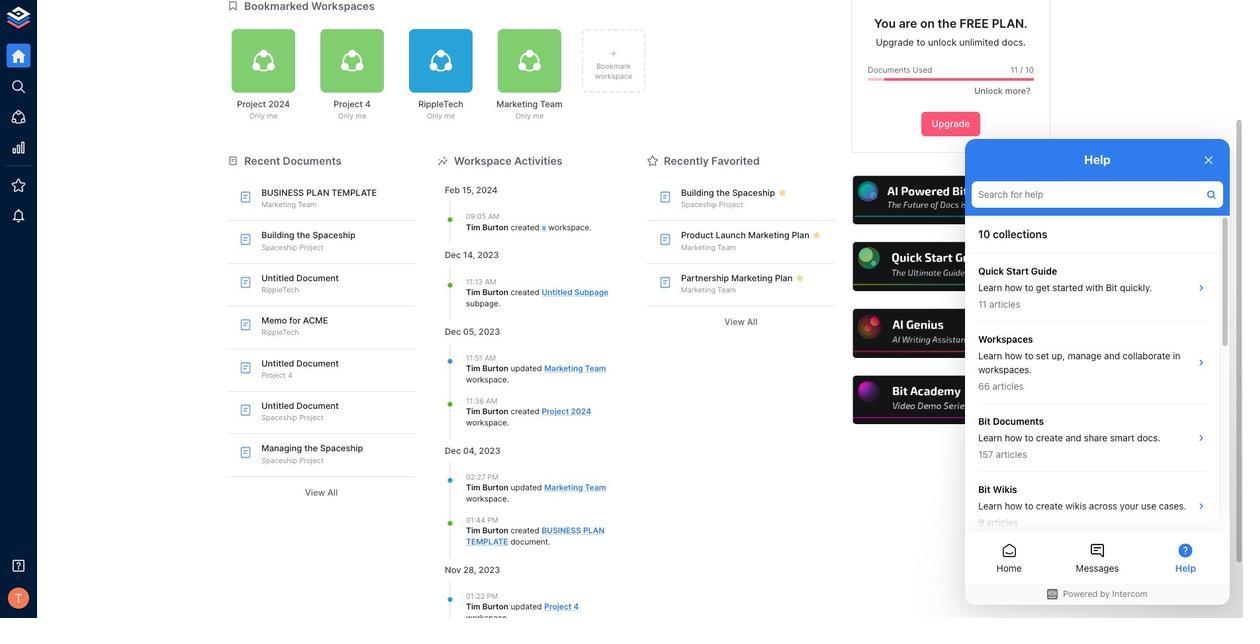 Task type: locate. For each thing, give the bounding box(es) containing it.
only for marketing team
[[515, 111, 531, 121]]

1 burton from the top
[[482, 222, 509, 232]]

rippletech inside untitled document rippletech
[[261, 285, 299, 295]]

tim inside 09:05 am tim burton created x workspace .
[[466, 222, 480, 232]]

business down recent documents
[[261, 187, 304, 198]]

1 horizontal spatial template
[[466, 537, 508, 547]]

11:13 am tim burton created untitled subpage subpage .
[[466, 277, 609, 308]]

marketing down recent documents
[[261, 200, 296, 209]]

burton down 09:05
[[482, 222, 509, 232]]

am for project
[[486, 396, 497, 406]]

1 vertical spatial 4
[[288, 371, 292, 380]]

. for 11:36 am tim burton created project 2024 workspace .
[[507, 418, 509, 428]]

spaceship up untitled document rippletech
[[261, 243, 297, 252]]

tim down 11:51
[[466, 363, 480, 373]]

project 4 only me
[[334, 99, 371, 121]]

the inside "building the spaceship spaceship project"
[[297, 230, 310, 241]]

you are on the free plan. upgrade to unlock unlimited docs.
[[874, 16, 1028, 48]]

2024 up recent documents
[[268, 99, 290, 109]]

0 vertical spatial business
[[261, 187, 304, 198]]

team inside 02:27 pm tim burton updated marketing team workspace .
[[585, 483, 606, 493]]

rippletech
[[418, 99, 463, 109], [261, 285, 299, 295], [261, 328, 299, 337]]

view all button
[[647, 312, 835, 332], [227, 483, 416, 503]]

documents left used
[[868, 65, 910, 75]]

workspace right x
[[548, 222, 589, 232]]

04,
[[463, 445, 477, 456]]

project 4 link
[[544, 602, 579, 612]]

0 horizontal spatial documents
[[283, 154, 342, 167]]

only inside project 4 only me
[[338, 111, 354, 121]]

workspace down 11:36
[[466, 418, 507, 428]]

. inside 11:51 am tim burton updated marketing team workspace .
[[507, 375, 509, 385]]

business inside business plan template marketing team
[[261, 187, 304, 198]]

4 only from the left
[[515, 111, 531, 121]]

tim down 09:05
[[466, 222, 480, 232]]

workspace up 01:44 pm
[[466, 494, 507, 504]]

am for marketing
[[485, 353, 496, 363]]

spaceship
[[732, 187, 775, 198], [681, 200, 717, 209], [313, 230, 356, 241], [261, 243, 297, 252], [261, 413, 297, 423], [320, 443, 363, 454], [261, 456, 297, 465]]

11:51 am tim burton updated marketing team workspace .
[[466, 353, 606, 385]]

project inside the project 2024 only me
[[237, 99, 266, 109]]

me inside the project 2024 only me
[[267, 111, 278, 121]]

3 dec from the top
[[445, 445, 461, 456]]

business for business plan template marketing team
[[261, 187, 304, 198]]

docs.
[[1002, 36, 1026, 48]]

only inside marketing team only me
[[515, 111, 531, 121]]

1 help image from the top
[[851, 174, 1051, 226]]

0 vertical spatial documents
[[868, 65, 910, 75]]

business plan template link
[[466, 526, 605, 547]]

tim
[[466, 222, 480, 232], [466, 287, 480, 297], [466, 363, 480, 373], [466, 406, 480, 416], [466, 483, 480, 493], [466, 526, 480, 536], [466, 602, 480, 612]]

4 me from the left
[[533, 111, 544, 121]]

2 vertical spatial updated
[[511, 602, 542, 612]]

1 vertical spatial business
[[542, 526, 581, 536]]

the inside managing the spaceship spaceship project
[[304, 443, 318, 454]]

3 burton from the top
[[482, 363, 509, 373]]

partnership
[[681, 273, 729, 283]]

marketing team link up project 2024 link
[[544, 363, 606, 373]]

2023 for nov 28, 2023
[[479, 565, 500, 575]]

upgrade down you
[[876, 36, 914, 48]]

pm inside 02:27 pm tim burton updated marketing team workspace .
[[488, 473, 499, 482]]

building for building the spaceship
[[681, 187, 714, 198]]

tim down 11:36
[[466, 406, 480, 416]]

tim for 01:22 pm tim burton updated project 4
[[466, 602, 480, 612]]

document inside untitled document project 4
[[296, 358, 339, 368]]

1 vertical spatial view
[[305, 487, 325, 498]]

burton for 01:22 pm tim burton updated project 4
[[482, 602, 509, 612]]

burton down 01:44 pm
[[482, 526, 509, 536]]

dec left 04,
[[445, 445, 461, 456]]

0 vertical spatial all
[[747, 317, 758, 327]]

2024 right the 15,
[[476, 185, 498, 195]]

2 document from the top
[[296, 358, 339, 368]]

document down untitled document project 4
[[296, 401, 339, 411]]

me for project 2024
[[267, 111, 278, 121]]

tim inside '11:36 am tim burton created project 2024 workspace .'
[[466, 406, 480, 416]]

the up spaceship project
[[716, 187, 730, 198]]

burton up subpage
[[482, 287, 509, 297]]

untitled inside untitled document project 4
[[261, 358, 294, 368]]

1 horizontal spatial all
[[747, 317, 758, 327]]

workspace inside '11:36 am tim burton created project 2024 workspace .'
[[466, 418, 507, 428]]

2 dec from the top
[[445, 326, 461, 337]]

dec for dec 04, 2023
[[445, 445, 461, 456]]

document inside untitled document rippletech
[[296, 273, 339, 283]]

updated up '11:36 am tim burton created project 2024 workspace .'
[[511, 363, 542, 373]]

feb
[[445, 185, 460, 195]]

the up unlock
[[938, 16, 957, 30]]

5 tim from the top
[[466, 483, 480, 493]]

3 document from the top
[[296, 401, 339, 411]]

marketing up workspace activities at the left top
[[497, 99, 538, 109]]

view all button down partnership marketing plan
[[647, 312, 835, 332]]

am inside 09:05 am tim burton created x workspace .
[[488, 212, 500, 221]]

tim down 01:44
[[466, 526, 480, 536]]

only inside the project 2024 only me
[[249, 111, 265, 121]]

burton inside 09:05 am tim burton created x workspace .
[[482, 222, 509, 232]]

11 / 10
[[1011, 65, 1034, 75]]

updated inside 11:51 am tim burton updated marketing team workspace .
[[511, 363, 542, 373]]

1 me from the left
[[267, 111, 278, 121]]

managing the spaceship spaceship project
[[261, 443, 363, 465]]

1 vertical spatial template
[[466, 537, 508, 547]]

0 vertical spatial document
[[296, 273, 339, 283]]

view down managing the spaceship spaceship project
[[305, 487, 325, 498]]

tim down 02:27 in the bottom of the page
[[466, 483, 480, 493]]

building up spaceship project
[[681, 187, 714, 198]]

burton for 09:05 am tim burton created x workspace .
[[482, 222, 509, 232]]

template inside business plan template marketing team
[[332, 187, 377, 198]]

0 vertical spatial upgrade
[[876, 36, 914, 48]]

7 burton from the top
[[482, 602, 509, 612]]

plan inside business plan template
[[583, 526, 605, 536]]

tim inside 11:51 am tim burton updated marketing team workspace .
[[466, 363, 480, 373]]

4
[[365, 99, 371, 109], [288, 371, 292, 380], [574, 602, 579, 612]]

project inside untitled document spaceship project
[[299, 413, 324, 423]]

team
[[540, 99, 563, 109], [298, 200, 317, 209], [718, 243, 736, 252], [718, 285, 736, 295], [585, 363, 606, 373], [585, 483, 606, 493]]

burton inside '11:36 am tim burton created project 2024 workspace .'
[[482, 406, 509, 416]]

burton for 11:36 am tim burton created project 2024 workspace .
[[482, 406, 509, 416]]

untitled down memo for acme rippletech
[[261, 358, 294, 368]]

6 tim from the top
[[466, 526, 480, 536]]

am inside "11:13 am tim burton created untitled subpage subpage ."
[[485, 277, 496, 286]]

plan inside business plan template marketing team
[[306, 187, 329, 198]]

business up document
[[542, 526, 581, 536]]

updated left project 4 link
[[511, 602, 542, 612]]

pm
[[488, 473, 499, 482], [487, 516, 498, 525], [487, 592, 498, 601]]

untitled inside "11:13 am tim burton created untitled subpage subpage ."
[[542, 287, 572, 297]]

upgrade inside button
[[932, 118, 970, 129]]

me for project 4
[[356, 111, 366, 121]]

0 vertical spatial plan
[[306, 187, 329, 198]]

burton inside 01:22 pm tim burton updated project 4
[[482, 602, 509, 612]]

updated inside 02:27 pm tim burton updated marketing team workspace .
[[511, 483, 542, 493]]

burton down 11:36
[[482, 406, 509, 416]]

project inside managing the spaceship spaceship project
[[299, 456, 324, 465]]

created inside "11:13 am tim burton created untitled subpage subpage ."
[[511, 287, 540, 297]]

tim inside 02:27 pm tim burton updated marketing team workspace .
[[466, 483, 480, 493]]

0 vertical spatial view all
[[725, 317, 758, 327]]

untitled inside untitled document spaceship project
[[261, 401, 294, 411]]

team inside marketing team only me
[[540, 99, 563, 109]]

2 horizontal spatial 2024
[[571, 406, 591, 416]]

am inside '11:36 am tim burton created project 2024 workspace .'
[[486, 396, 497, 406]]

marketing team link for business plan template
[[544, 483, 606, 493]]

created inside 09:05 am tim burton created x workspace .
[[511, 222, 540, 232]]

1 tim from the top
[[466, 222, 480, 232]]

0 vertical spatial view
[[725, 317, 745, 327]]

. inside 09:05 am tim burton created x workspace .
[[589, 222, 592, 232]]

3 updated from the top
[[511, 602, 542, 612]]

3 help image from the top
[[851, 307, 1051, 360]]

workspace inside 11:51 am tim burton updated marketing team workspace .
[[466, 375, 507, 385]]

recent documents
[[244, 154, 342, 167]]

0 vertical spatial building
[[681, 187, 714, 198]]

burton down 11:51
[[482, 363, 509, 373]]

2 vertical spatial pm
[[487, 592, 498, 601]]

tim inside 01:22 pm tim burton updated project 4
[[466, 602, 480, 612]]

dec left 14,
[[445, 250, 461, 260]]

0 vertical spatial 4
[[365, 99, 371, 109]]

1 vertical spatial building
[[261, 230, 294, 241]]

created inside '11:36 am tim burton created project 2024 workspace .'
[[511, 406, 540, 416]]

2023
[[477, 250, 499, 260], [479, 326, 500, 337], [479, 445, 501, 456], [479, 565, 500, 575]]

2 vertical spatial 4
[[574, 602, 579, 612]]

1 vertical spatial 2024
[[476, 185, 498, 195]]

created left project 2024 link
[[511, 406, 540, 416]]

1 marketing team link from the top
[[544, 363, 606, 373]]

the down business plan template marketing team at the left
[[297, 230, 310, 241]]

4 tim from the top
[[466, 406, 480, 416]]

me inside project 4 only me
[[356, 111, 366, 121]]

2 me from the left
[[356, 111, 366, 121]]

09:05 am tim burton created x workspace .
[[466, 212, 592, 232]]

1 horizontal spatial view
[[725, 317, 745, 327]]

1 vertical spatial marketing team
[[681, 285, 736, 295]]

marketing up business plan template
[[544, 483, 583, 493]]

1 horizontal spatial 4
[[365, 99, 371, 109]]

2 updated from the top
[[511, 483, 542, 493]]

marketing team for partnership
[[681, 285, 736, 295]]

the for building the spaceship
[[716, 187, 730, 198]]

5 burton from the top
[[482, 483, 509, 493]]

am
[[488, 212, 500, 221], [485, 277, 496, 286], [485, 353, 496, 363], [486, 396, 497, 406]]

marketing
[[497, 99, 538, 109], [261, 200, 296, 209], [748, 230, 790, 241], [681, 243, 716, 252], [731, 273, 773, 283], [681, 285, 716, 295], [544, 363, 583, 373], [544, 483, 583, 493]]

plan
[[306, 187, 329, 198], [583, 526, 605, 536]]

document down "building the spaceship spaceship project"
[[296, 273, 339, 283]]

view down partnership marketing plan
[[725, 317, 745, 327]]

project inside '11:36 am tim burton created project 2024 workspace .'
[[542, 406, 569, 416]]

tim down 01:22
[[466, 602, 480, 612]]

1 vertical spatial updated
[[511, 483, 542, 493]]

01:22 pm tim burton updated project 4
[[466, 592, 579, 612]]

untitled for untitled document project 4
[[261, 358, 294, 368]]

burton inside "11:13 am tim burton created untitled subpage subpage ."
[[482, 287, 509, 297]]

burton
[[482, 222, 509, 232], [482, 287, 509, 297], [482, 363, 509, 373], [482, 406, 509, 416], [482, 483, 509, 493], [482, 526, 509, 536], [482, 602, 509, 612]]

the
[[938, 16, 957, 30], [716, 187, 730, 198], [297, 230, 310, 241], [304, 443, 318, 454]]

marketing team only me
[[497, 99, 563, 121]]

updated for workspace
[[511, 363, 542, 373]]

am right 11:13
[[485, 277, 496, 286]]

2 horizontal spatial 4
[[574, 602, 579, 612]]

upgrade down unlock more? button
[[932, 118, 970, 129]]

1 vertical spatial rippletech
[[261, 285, 299, 295]]

2 burton from the top
[[482, 287, 509, 297]]

4 inside untitled document project 4
[[288, 371, 292, 380]]

spaceship up managing
[[261, 413, 297, 423]]

2 tim from the top
[[466, 287, 480, 297]]

0 vertical spatial template
[[332, 187, 377, 198]]

.
[[589, 222, 592, 232], [499, 298, 501, 308], [507, 375, 509, 385], [507, 418, 509, 428], [507, 494, 509, 504], [548, 537, 550, 547]]

used
[[913, 65, 932, 75]]

updated inside 01:22 pm tim burton updated project 4
[[511, 602, 542, 612]]

0 horizontal spatial business
[[261, 187, 304, 198]]

0 horizontal spatial template
[[332, 187, 377, 198]]

1 vertical spatial dec
[[445, 326, 461, 337]]

0 horizontal spatial 2024
[[268, 99, 290, 109]]

2 only from the left
[[338, 111, 354, 121]]

spaceship down untitled document spaceship project
[[320, 443, 363, 454]]

view all
[[725, 317, 758, 327], [305, 487, 338, 498]]

document down acme
[[296, 358, 339, 368]]

business
[[261, 187, 304, 198], [542, 526, 581, 536]]

marketing team link up business plan template link
[[544, 483, 606, 493]]

marketing team link
[[544, 363, 606, 373], [544, 483, 606, 493]]

marketing up project 2024 link
[[544, 363, 583, 373]]

view all down managing the spaceship spaceship project
[[305, 487, 338, 498]]

3 only from the left
[[427, 111, 442, 121]]

documents
[[868, 65, 910, 75], [283, 154, 342, 167]]

1 document from the top
[[296, 273, 339, 283]]

0 vertical spatial 2024
[[268, 99, 290, 109]]

burton inside 11:51 am tim burton updated marketing team workspace .
[[482, 363, 509, 373]]

1 vertical spatial pm
[[487, 516, 498, 525]]

marketing inside business plan template marketing team
[[261, 200, 296, 209]]

. inside 02:27 pm tim burton updated marketing team workspace .
[[507, 494, 509, 504]]

spaceship up product
[[681, 200, 717, 209]]

dec 14, 2023
[[445, 250, 499, 260]]

recent
[[244, 154, 280, 167]]

the right managing
[[304, 443, 318, 454]]

burton inside 02:27 pm tim burton updated marketing team workspace .
[[482, 483, 509, 493]]

burton down 01:22
[[482, 602, 509, 612]]

1 horizontal spatial 2024
[[476, 185, 498, 195]]

progress bar
[[868, 78, 1051, 81]]

0 horizontal spatial 4
[[288, 371, 292, 380]]

created left untitled subpage link
[[511, 287, 540, 297]]

rippletech inside memo for acme rippletech
[[261, 328, 299, 337]]

view for rightmost view all button
[[725, 317, 745, 327]]

pm right 02:27 in the bottom of the page
[[488, 473, 499, 482]]

business inside business plan template
[[542, 526, 581, 536]]

11:36
[[466, 396, 484, 406]]

am right 09:05
[[488, 212, 500, 221]]

memo for acme rippletech
[[261, 315, 328, 337]]

project inside project 4 only me
[[334, 99, 363, 109]]

2 help image from the top
[[851, 241, 1051, 293]]

favorited
[[712, 154, 760, 167]]

burton for 11:13 am tim burton created untitled subpage subpage .
[[482, 287, 509, 297]]

untitled up 'memo'
[[261, 273, 294, 283]]

all
[[747, 317, 758, 327], [328, 487, 338, 498]]

tim for 11:36 am tim burton created project 2024 workspace .
[[466, 406, 480, 416]]

2 vertical spatial 2024
[[571, 406, 591, 416]]

3 created from the top
[[511, 406, 540, 416]]

all down managing the spaceship spaceship project
[[328, 487, 338, 498]]

untitled
[[261, 273, 294, 283], [542, 287, 572, 297], [261, 358, 294, 368], [261, 401, 294, 411]]

2023 right 04,
[[479, 445, 501, 456]]

0 horizontal spatial view
[[305, 487, 325, 498]]

created
[[511, 222, 540, 232], [511, 287, 540, 297], [511, 406, 540, 416], [511, 526, 540, 536]]

view all down partnership marketing plan
[[725, 317, 758, 327]]

workspace
[[595, 71, 632, 81], [548, 222, 589, 232], [466, 375, 507, 385], [466, 418, 507, 428], [466, 494, 507, 504]]

1 vertical spatial document
[[296, 358, 339, 368]]

1 vertical spatial marketing team link
[[544, 483, 606, 493]]

pm up tim burton created
[[487, 516, 498, 525]]

view all button down managing the spaceship spaceship project
[[227, 483, 416, 503]]

building up untitled document rippletech
[[261, 230, 294, 241]]

to
[[917, 36, 925, 48]]

1 horizontal spatial business
[[542, 526, 581, 536]]

created up document .
[[511, 526, 540, 536]]

building inside "building the spaceship spaceship project"
[[261, 230, 294, 241]]

created left x
[[511, 222, 540, 232]]

2 vertical spatial rippletech
[[261, 328, 299, 337]]

template inside business plan template
[[466, 537, 508, 547]]

marketing team down partnership
[[681, 285, 736, 295]]

tim down 11:13
[[466, 287, 480, 297]]

project
[[237, 99, 266, 109], [334, 99, 363, 109], [719, 200, 743, 209], [299, 243, 324, 252], [261, 371, 286, 380], [542, 406, 569, 416], [299, 413, 324, 423], [299, 456, 324, 465], [544, 602, 572, 612]]

1 horizontal spatial documents
[[868, 65, 910, 75]]

2023 for dec 14, 2023
[[477, 250, 499, 260]]

help image
[[851, 174, 1051, 226], [851, 241, 1051, 293], [851, 307, 1051, 360], [851, 374, 1051, 427]]

view
[[725, 317, 745, 327], [305, 487, 325, 498]]

document inside untitled document spaceship project
[[296, 401, 339, 411]]

updated
[[511, 363, 542, 373], [511, 483, 542, 493], [511, 602, 542, 612]]

2023 for dec 05, 2023
[[479, 326, 500, 337]]

0 horizontal spatial building
[[261, 230, 294, 241]]

0 vertical spatial dec
[[445, 250, 461, 260]]

am right 11:51
[[485, 353, 496, 363]]

burton down 02:27 in the bottom of the page
[[482, 483, 509, 493]]

2023 right the 28,
[[479, 565, 500, 575]]

pm inside 01:22 pm tim burton updated project 4
[[487, 592, 498, 601]]

0 horizontal spatial all
[[328, 487, 338, 498]]

workspace down bookmark
[[595, 71, 632, 81]]

marketing down partnership
[[681, 285, 716, 295]]

2 vertical spatial document
[[296, 401, 339, 411]]

2023 right 14,
[[477, 250, 499, 260]]

tim inside "11:13 am tim burton created untitled subpage subpage ."
[[466, 287, 480, 297]]

2 marketing team from the top
[[681, 285, 736, 295]]

am right 11:36
[[486, 396, 497, 406]]

documents up business plan template marketing team at the left
[[283, 154, 342, 167]]

1 only from the left
[[249, 111, 265, 121]]

upgrade inside you are on the free plan. upgrade to unlock unlimited docs.
[[876, 36, 914, 48]]

1 horizontal spatial plan
[[583, 526, 605, 536]]

3 me from the left
[[444, 111, 455, 121]]

marketing inside 02:27 pm tim burton updated marketing team workspace .
[[544, 483, 583, 493]]

untitled left subpage
[[542, 287, 572, 297]]

template for business plan template marketing team
[[332, 187, 377, 198]]

2 created from the top
[[511, 287, 540, 297]]

marketing team down product
[[681, 243, 736, 252]]

am inside 11:51 am tim burton updated marketing team workspace .
[[485, 353, 496, 363]]

all down partnership marketing plan
[[747, 317, 758, 327]]

1 vertical spatial plan
[[775, 273, 793, 283]]

09:05
[[466, 212, 486, 221]]

. inside "11:13 am tim burton created untitled subpage subpage ."
[[499, 298, 501, 308]]

business for business plan template
[[542, 526, 581, 536]]

0 vertical spatial marketing team link
[[544, 363, 606, 373]]

1 vertical spatial upgrade
[[932, 118, 970, 129]]

marketing team for product
[[681, 243, 736, 252]]

. inside '11:36 am tim burton created project 2024 workspace .'
[[507, 418, 509, 428]]

2 vertical spatial dec
[[445, 445, 461, 456]]

2023 for dec 04, 2023
[[479, 445, 501, 456]]

7 tim from the top
[[466, 602, 480, 612]]

untitled for untitled document spaceship project
[[261, 401, 294, 411]]

untitled inside untitled document rippletech
[[261, 273, 294, 283]]

1 horizontal spatial building
[[681, 187, 714, 198]]

1 horizontal spatial upgrade
[[932, 118, 970, 129]]

1 created from the top
[[511, 222, 540, 232]]

2 marketing team link from the top
[[544, 483, 606, 493]]

me inside marketing team only me
[[533, 111, 544, 121]]

view for the bottommost view all button
[[305, 487, 325, 498]]

only for project 4
[[338, 111, 354, 121]]

me
[[267, 111, 278, 121], [356, 111, 366, 121], [444, 111, 455, 121], [533, 111, 544, 121]]

0 vertical spatial updated
[[511, 363, 542, 373]]

untitled up managing
[[261, 401, 294, 411]]

building
[[681, 187, 714, 198], [261, 230, 294, 241]]

0 horizontal spatial upgrade
[[876, 36, 914, 48]]

x link
[[542, 222, 546, 232]]

dec left 05,
[[445, 326, 461, 337]]

document for untitled document spaceship project
[[296, 401, 339, 411]]

dec 04, 2023
[[445, 445, 501, 456]]

0 vertical spatial pm
[[488, 473, 499, 482]]

3 tim from the top
[[466, 363, 480, 373]]

2023 right 05,
[[479, 326, 500, 337]]

unlock more? button
[[967, 81, 1034, 101]]

workspace inside button
[[595, 71, 632, 81]]

burton for 02:27 pm tim burton updated marketing team workspace .
[[482, 483, 509, 493]]

0 vertical spatial marketing team
[[681, 243, 736, 252]]

on
[[920, 16, 935, 30]]

6 burton from the top
[[482, 526, 509, 536]]

0 horizontal spatial plan
[[306, 187, 329, 198]]

0 horizontal spatial view all
[[305, 487, 338, 498]]

bookmark
[[596, 61, 631, 71]]

1 vertical spatial all
[[328, 487, 338, 498]]

dialog
[[965, 139, 1230, 605]]

1 updated from the top
[[511, 363, 542, 373]]

4 burton from the top
[[482, 406, 509, 416]]

dec 05, 2023
[[445, 326, 500, 337]]

1 dec from the top
[[445, 250, 461, 260]]

updated up tim burton created
[[511, 483, 542, 493]]

pm right 01:22
[[487, 592, 498, 601]]

workspace inside 09:05 am tim burton created x workspace .
[[548, 222, 589, 232]]

plan for business plan template marketing team
[[306, 187, 329, 198]]

workspace inside 02:27 pm tim burton updated marketing team workspace .
[[466, 494, 507, 504]]

15,
[[462, 185, 474, 195]]

. for 11:13 am tim burton created untitled subpage subpage .
[[499, 298, 501, 308]]

02:27
[[466, 473, 486, 482]]

0 horizontal spatial view all button
[[227, 483, 416, 503]]

0 vertical spatial view all button
[[647, 312, 835, 332]]

1 vertical spatial plan
[[583, 526, 605, 536]]

2024 down 11:51 am tim burton updated marketing team workspace .
[[571, 406, 591, 416]]

1 marketing team from the top
[[681, 243, 736, 252]]

workspace up 11:36
[[466, 375, 507, 385]]



Task type: vqa. For each thing, say whether or not it's contained in the screenshot.
Invite
no



Task type: describe. For each thing, give the bounding box(es) containing it.
marketing inside marketing team only me
[[497, 99, 538, 109]]

activities
[[514, 154, 563, 167]]

me for marketing team
[[533, 111, 544, 121]]

plan for business plan template
[[583, 526, 605, 536]]

bookmark workspace
[[595, 61, 632, 81]]

x
[[542, 222, 546, 232]]

untitled for untitled document rippletech
[[261, 273, 294, 283]]

. for 02:27 pm tim burton updated marketing team workspace .
[[507, 494, 509, 504]]

28,
[[463, 565, 476, 575]]

project inside "building the spaceship spaceship project"
[[299, 243, 324, 252]]

marketing down product launch marketing plan
[[731, 273, 773, 283]]

created for x
[[511, 222, 540, 232]]

01:44 pm
[[466, 516, 498, 525]]

for
[[289, 315, 301, 326]]

upgrade button
[[921, 112, 981, 136]]

created for untitled
[[511, 287, 540, 297]]

dec for dec 14, 2023
[[445, 250, 461, 260]]

partnership marketing plan
[[681, 273, 793, 283]]

team inside 11:51 am tim burton updated marketing team workspace .
[[585, 363, 606, 373]]

1 vertical spatial view all button
[[227, 483, 416, 503]]

nov 28, 2023
[[445, 565, 500, 575]]

only for project 2024
[[249, 111, 265, 121]]

untitled document spaceship project
[[261, 401, 339, 423]]

free
[[960, 16, 989, 30]]

project inside 01:22 pm tim burton updated project 4
[[544, 602, 572, 612]]

rippletech only me
[[418, 99, 463, 121]]

11
[[1011, 65, 1018, 75]]

marketing inside 11:51 am tim burton updated marketing team workspace .
[[544, 363, 583, 373]]

product launch marketing plan
[[681, 230, 810, 241]]

unlock
[[928, 36, 957, 48]]

marketing down product
[[681, 243, 716, 252]]

2024 inside '11:36 am tim burton created project 2024 workspace .'
[[571, 406, 591, 416]]

11:36 am tim burton created project 2024 workspace .
[[466, 396, 591, 428]]

1 horizontal spatial view all
[[725, 317, 758, 327]]

. for 11:51 am tim burton updated marketing team workspace .
[[507, 375, 509, 385]]

template for business plan template
[[466, 537, 508, 547]]

business plan template
[[466, 526, 605, 547]]

building the spaceship
[[681, 187, 775, 198]]

document
[[510, 537, 548, 547]]

workspace for 11:51 am tim burton updated marketing team workspace .
[[466, 375, 507, 385]]

4 inside project 4 only me
[[365, 99, 371, 109]]

marketing right launch
[[748, 230, 790, 241]]

0 vertical spatial rippletech
[[418, 99, 463, 109]]

building for building the spaceship spaceship project
[[261, 230, 294, 241]]

document for untitled document rippletech
[[296, 273, 339, 283]]

spaceship down business plan template marketing team at the left
[[313, 230, 356, 241]]

tim for 09:05 am tim burton created x workspace .
[[466, 222, 480, 232]]

the for building the spaceship spaceship project
[[297, 230, 310, 241]]

untitled document project 4
[[261, 358, 339, 380]]

tim for 11:13 am tim burton created untitled subpage subpage .
[[466, 287, 480, 297]]

unlock
[[974, 86, 1003, 96]]

building the spaceship spaceship project
[[261, 230, 356, 252]]

unlimited
[[959, 36, 999, 48]]

plan.
[[992, 16, 1028, 30]]

document .
[[508, 537, 550, 547]]

subpage
[[574, 287, 609, 297]]

11:51
[[466, 353, 483, 363]]

tim for 02:27 pm tim burton updated marketing team workspace .
[[466, 483, 480, 493]]

pm for project
[[487, 592, 498, 601]]

workspace
[[454, 154, 512, 167]]

spaceship inside untitled document spaceship project
[[261, 413, 297, 423]]

spaceship project
[[681, 200, 743, 209]]

acme
[[303, 315, 328, 326]]

team inside business plan template marketing team
[[298, 200, 317, 209]]

nov
[[445, 565, 461, 575]]

spaceship down managing
[[261, 456, 297, 465]]

untitled subpage link
[[542, 287, 609, 297]]

1 horizontal spatial view all button
[[647, 312, 835, 332]]

/
[[1020, 65, 1023, 75]]

dec for dec 05, 2023
[[445, 326, 461, 337]]

you
[[874, 16, 896, 30]]

documents used
[[868, 65, 932, 75]]

4 created from the top
[[511, 526, 540, 536]]

tim for 11:51 am tim burton updated marketing team workspace .
[[466, 363, 480, 373]]

document for untitled document project 4
[[296, 358, 339, 368]]

created for project
[[511, 406, 540, 416]]

marketing team link for project 2024
[[544, 363, 606, 373]]

2024 inside the project 2024 only me
[[268, 99, 290, 109]]

burton for 11:51 am tim burton updated marketing team workspace .
[[482, 363, 509, 373]]

10
[[1025, 65, 1034, 75]]

project 2024 only me
[[237, 99, 290, 121]]

11:13
[[466, 277, 483, 286]]

me inside rippletech only me
[[444, 111, 455, 121]]

01:22
[[466, 592, 485, 601]]

recently
[[664, 154, 709, 167]]

1 vertical spatial view all
[[305, 487, 338, 498]]

02:27 pm tim burton updated marketing team workspace .
[[466, 473, 606, 504]]

business plan template marketing team
[[261, 187, 377, 209]]

unlock more?
[[974, 86, 1031, 96]]

1 vertical spatial documents
[[283, 154, 342, 167]]

4 help image from the top
[[851, 374, 1051, 427]]

are
[[899, 16, 917, 30]]

product
[[681, 230, 714, 241]]

launch
[[716, 230, 746, 241]]

subpage
[[466, 298, 499, 308]]

managing
[[261, 443, 302, 454]]

pm for marketing
[[488, 473, 499, 482]]

01:44
[[466, 516, 485, 525]]

updated for document
[[511, 483, 542, 493]]

am for untitled
[[485, 277, 496, 286]]

t button
[[4, 584, 33, 613]]

recently favorited
[[664, 154, 760, 167]]

tim burton created
[[466, 526, 542, 536]]

workspace for 11:36 am tim burton created project 2024 workspace .
[[466, 418, 507, 428]]

workspace for 02:27 pm tim burton updated marketing team workspace .
[[466, 494, 507, 504]]

bookmark workspace button
[[582, 29, 645, 93]]

am for x
[[488, 212, 500, 221]]

untitled document rippletech
[[261, 273, 339, 295]]

t
[[15, 591, 22, 606]]

4 inside 01:22 pm tim burton updated project 4
[[574, 602, 579, 612]]

workspace activities
[[454, 154, 563, 167]]

05,
[[463, 326, 476, 337]]

0 vertical spatial plan
[[792, 230, 810, 241]]

14,
[[463, 250, 475, 260]]

more?
[[1005, 86, 1031, 96]]

memo
[[261, 315, 287, 326]]

only inside rippletech only me
[[427, 111, 442, 121]]

project inside untitled document project 4
[[261, 371, 286, 380]]

project 2024 link
[[542, 406, 591, 416]]

the inside you are on the free plan. upgrade to unlock unlimited docs.
[[938, 16, 957, 30]]

the for managing the spaceship spaceship project
[[304, 443, 318, 454]]

spaceship down favorited
[[732, 187, 775, 198]]

feb 15, 2024
[[445, 185, 498, 195]]



